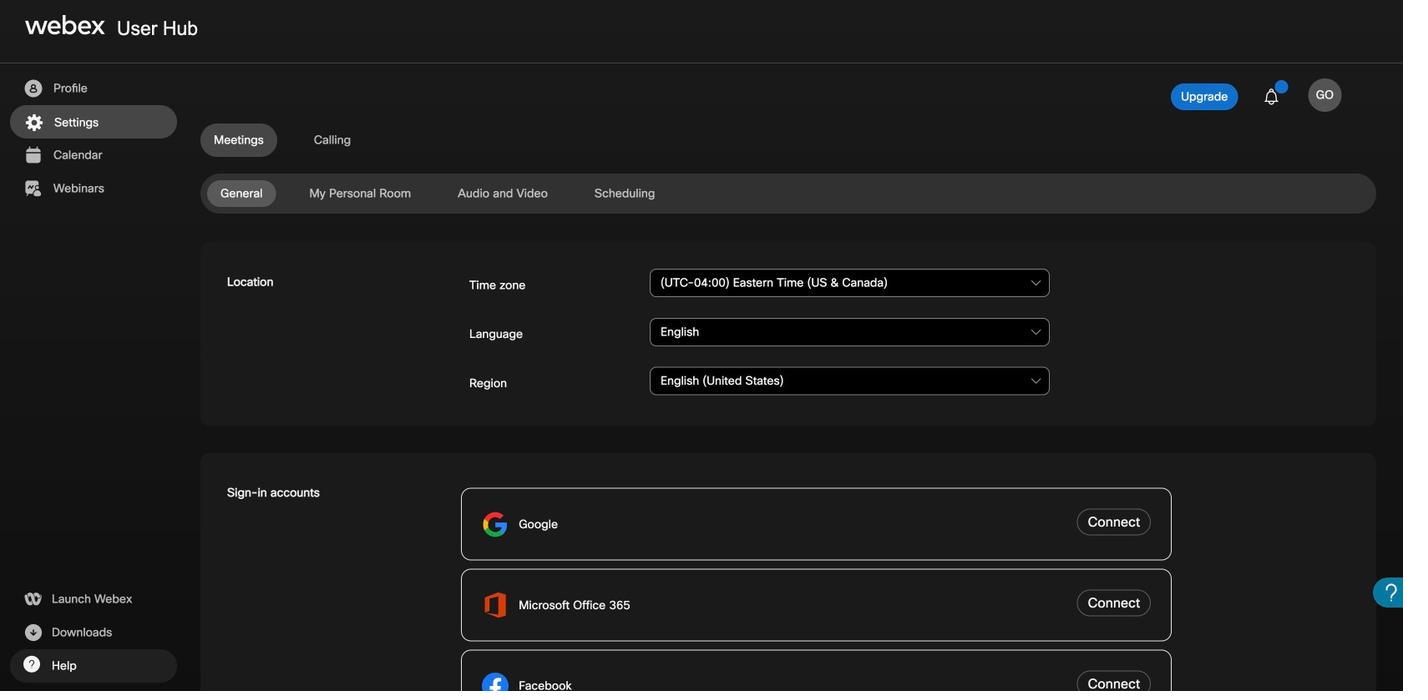 Task type: locate. For each thing, give the bounding box(es) containing it.
mds webinar_filled image
[[23, 179, 43, 199]]

1 vertical spatial tab list
[[201, 180, 1377, 207]]

2 tab list from the top
[[201, 180, 1377, 207]]

mds people circle_filled image
[[23, 79, 43, 99]]

mds content download_filled image
[[23, 623, 43, 643]]

0 vertical spatial tab list
[[201, 124, 1377, 157]]

mds settings_filled image
[[23, 113, 44, 133]]

tab list
[[201, 124, 1377, 157], [201, 180, 1377, 207]]

mds meetings_filled image
[[23, 145, 43, 165]]



Task type: describe. For each thing, give the bounding box(es) containing it.
cisco webex image
[[25, 15, 105, 35]]

1 tab list from the top
[[201, 124, 1377, 157]]

ng help active image
[[23, 657, 40, 673]]

mds webex helix filled image
[[23, 590, 43, 610]]



Task type: vqa. For each thing, say whether or not it's contained in the screenshot.
Cisco Webex image
yes



